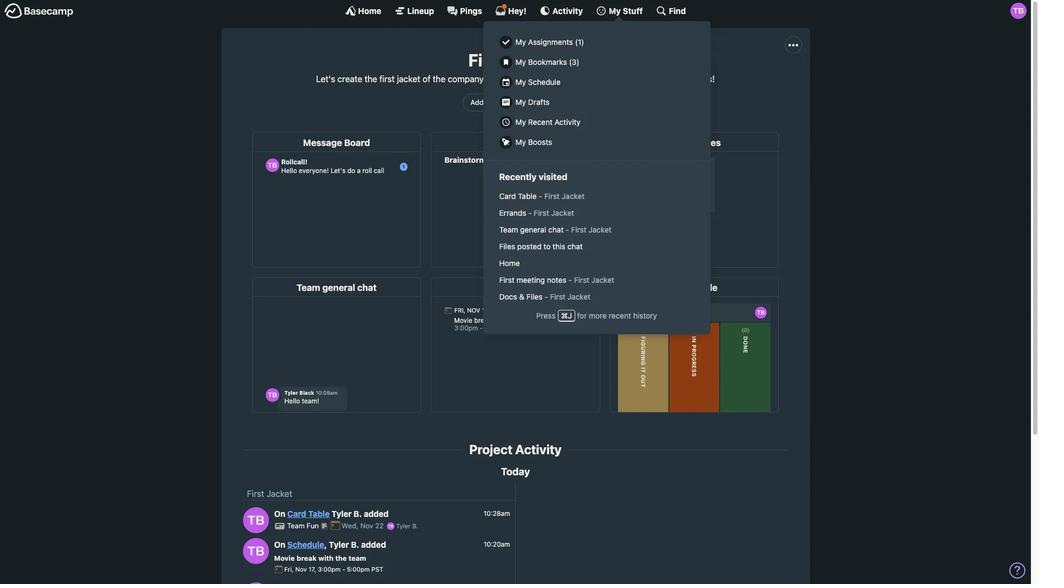 Task type: vqa. For each thing, say whether or not it's contained in the screenshot.
the leftmost Home
yes



Task type: locate. For each thing, give the bounding box(es) containing it.
0 vertical spatial schedule
[[528, 77, 561, 87]]

on for on card table tyler b. added
[[274, 510, 286, 520]]

my stuff button
[[596, 5, 643, 16]]

0 vertical spatial team
[[500, 225, 518, 235]]

b. for ,       tyler b. added
[[351, 541, 359, 550]]

and
[[565, 74, 580, 84], [607, 74, 621, 84]]

my recent activity
[[516, 118, 581, 127]]

team general chat - first jacket
[[500, 225, 612, 235]]

first jacket link
[[247, 490, 292, 500]]

2 and from the left
[[607, 74, 621, 84]]

0 vertical spatial b.
[[354, 510, 362, 520]]

nov left 17,
[[296, 567, 307, 574]]

b. right 22
[[413, 523, 419, 530]]

my for my stuff
[[609, 6, 621, 15]]

jacket down visited
[[562, 192, 585, 201]]

drafts
[[528, 97, 550, 107]]

tyler black image
[[1011, 3, 1027, 19], [540, 94, 558, 111]]

0 horizontal spatial files
[[500, 242, 516, 251]]

1 horizontal spatial files
[[527, 293, 543, 302]]

colors!
[[623, 74, 650, 84], [689, 74, 715, 84]]

1 horizontal spatial colors!
[[689, 74, 715, 84]]

added up 22
[[364, 510, 389, 520]]

2 vertical spatial b.
[[351, 541, 359, 550]]

home
[[358, 6, 382, 15], [500, 259, 520, 268]]

tyler black image for on card table tyler b. added
[[243, 508, 269, 534]]

1 vertical spatial activity
[[555, 118, 581, 127]]

history
[[634, 311, 658, 321]]

1 of from the left
[[423, 74, 431, 84]]

the right with
[[336, 554, 347, 563]]

tyler b.
[[395, 523, 419, 530]]

0 horizontal spatial of
[[423, 74, 431, 84]]

wed,
[[342, 522, 359, 531]]

pings
[[460, 6, 482, 15]]

0 vertical spatial chat
[[549, 225, 564, 235]]

my up people
[[516, 77, 526, 87]]

schedule inside my stuff element
[[528, 77, 561, 87]]

lineup
[[408, 6, 434, 15]]

schedule down my bookmarks (3)
[[528, 77, 561, 87]]

2 vertical spatial tyler
[[329, 541, 349, 550]]

visited
[[539, 172, 568, 182]]

activity up today
[[516, 443, 562, 458]]

files posted to this chat link
[[494, 238, 700, 255]]

thinking
[[508, 74, 539, 84]]

0 vertical spatial home link
[[345, 5, 382, 16]]

1 horizontal spatial team
[[500, 225, 518, 235]]

card up team fun
[[288, 510, 307, 520]]

card
[[500, 192, 516, 201], [288, 510, 307, 520]]

my schedule link
[[494, 72, 700, 92]]

1 vertical spatial on
[[274, 541, 286, 550]]

⌘ j for more recent history
[[562, 311, 658, 321]]

0 horizontal spatial nov
[[296, 567, 307, 574]]

of
[[423, 74, 431, 84], [679, 74, 686, 84]]

first
[[380, 74, 395, 84]]

team
[[500, 225, 518, 235], [287, 522, 305, 531]]

tyler black image left movie
[[243, 539, 269, 565]]

1 on from the top
[[274, 510, 286, 520]]

home left lineup link
[[358, 6, 382, 15]]

a
[[652, 74, 658, 84]]

my up first jacket let's create the first jacket of the company! i am thinking rabits and strips and colors! a lot of colors!
[[516, 37, 526, 47]]

colors! left a
[[623, 74, 650, 84]]

- left 5:00pm
[[343, 567, 346, 574]]

hey! button
[[495, 4, 527, 16]]

my left stuff
[[609, 6, 621, 15]]

⌘
[[562, 311, 568, 321]]

project activity
[[470, 443, 562, 458]]

and right strips
[[607, 74, 621, 84]]

1 horizontal spatial chat
[[568, 242, 583, 251]]

first
[[469, 50, 505, 70], [545, 192, 560, 201], [534, 209, 550, 218], [572, 225, 587, 235], [500, 276, 515, 285], [574, 276, 590, 285], [551, 293, 566, 302], [247, 490, 264, 500]]

- up press
[[545, 293, 548, 302]]

the inside the "movie break with the team fri, nov 17, 3:00pm -     5:00pm pst"
[[336, 554, 347, 563]]

my for my drafts
[[516, 97, 526, 107]]

tyler up wed,
[[332, 510, 352, 520]]

1 horizontal spatial and
[[607, 74, 621, 84]]

jacket down files posted to this chat link
[[592, 276, 615, 285]]

movie
[[274, 554, 295, 563]]

on up movie
[[274, 541, 286, 550]]

team inside recently visited pages element
[[500, 225, 518, 235]]

files left the posted
[[500, 242, 516, 251]]

files
[[500, 242, 516, 251], [527, 293, 543, 302]]

jacket
[[397, 74, 421, 84]]

movie break with the team fri, nov 17, 3:00pm -     5:00pm pst
[[274, 554, 384, 574]]

files posted to this chat
[[500, 242, 583, 251]]

0 vertical spatial tyler black image
[[1011, 3, 1027, 19]]

recent
[[609, 311, 632, 321]]

table up fun
[[309, 510, 330, 520]]

tyler black image
[[243, 508, 269, 534], [387, 523, 395, 531], [243, 539, 269, 565]]

- up 'errands - first jacket'
[[539, 192, 543, 201]]

activity
[[553, 6, 583, 15], [555, 118, 581, 127], [516, 443, 562, 458]]

my left the drafts
[[516, 97, 526, 107]]

the left company!
[[433, 74, 446, 84]]

added for ,       tyler b. added
[[361, 541, 386, 550]]

fun
[[307, 522, 319, 531]]

table up 'errands - first jacket'
[[518, 192, 537, 201]]

0 vertical spatial on
[[274, 510, 286, 520]]

files right &
[[527, 293, 543, 302]]

on down the first jacket
[[274, 510, 286, 520]]

first jacket let's create the first jacket of the company! i am thinking rabits and strips and colors! a lot of colors!
[[316, 50, 715, 84]]

docs & files - first jacket
[[500, 293, 591, 302]]

1 vertical spatial schedule
[[288, 541, 324, 550]]

0 vertical spatial tyler
[[332, 510, 352, 520]]

my
[[609, 6, 621, 15], [516, 37, 526, 47], [516, 57, 526, 67], [516, 77, 526, 87], [516, 97, 526, 107], [516, 118, 526, 127], [516, 138, 526, 147]]

tyler right ,
[[329, 541, 349, 550]]

home link down this
[[494, 255, 700, 272]]

added
[[364, 510, 389, 520], [361, 541, 386, 550]]

jacket up files posted to this chat link
[[589, 225, 612, 235]]

0 horizontal spatial schedule
[[288, 541, 324, 550]]

tyler for tyler b. added
[[332, 510, 352, 520]]

team left fun
[[287, 522, 305, 531]]

activity up the (1)
[[553, 6, 583, 15]]

my left boosts
[[516, 138, 526, 147]]

- inside the "movie break with the team fri, nov 17, 3:00pm -     5:00pm pst"
[[343, 567, 346, 574]]

0 horizontal spatial chat
[[549, 225, 564, 235]]

boosts
[[528, 138, 553, 147]]

1 vertical spatial added
[[361, 541, 386, 550]]

1 vertical spatial home
[[500, 259, 520, 268]]

jacket up my schedule on the top
[[509, 50, 563, 70]]

table inside recently visited pages element
[[518, 192, 537, 201]]

10:28am
[[484, 510, 510, 518]]

1 and from the left
[[565, 74, 580, 84]]

docs
[[500, 293, 517, 302]]

0 vertical spatial added
[[364, 510, 389, 520]]

10:20am element
[[484, 541, 510, 549]]

card inside recently visited pages element
[[500, 192, 516, 201]]

my drafts
[[516, 97, 550, 107]]

tyler right 22
[[396, 523, 411, 530]]

am
[[493, 74, 505, 84]]

1 horizontal spatial table
[[518, 192, 537, 201]]

jacket up card table link
[[267, 490, 292, 500]]

activity right recent
[[555, 118, 581, 127]]

10:28am element
[[484, 510, 510, 518]]

my left recent
[[516, 118, 526, 127]]

0 vertical spatial card
[[500, 192, 516, 201]]

nov left 22
[[361, 522, 374, 531]]

jacket
[[509, 50, 563, 70], [562, 192, 585, 201], [552, 209, 575, 218], [589, 225, 612, 235], [592, 276, 615, 285], [568, 293, 591, 302], [267, 490, 292, 500]]

0 horizontal spatial team
[[287, 522, 305, 531]]

and down (3)
[[565, 74, 580, 84]]

0 vertical spatial activity
[[553, 6, 583, 15]]

team down errands
[[500, 225, 518, 235]]

0 vertical spatial home
[[358, 6, 382, 15]]

0 horizontal spatial the
[[336, 554, 347, 563]]

home down the posted
[[500, 259, 520, 268]]

1 horizontal spatial card
[[500, 192, 516, 201]]

1 horizontal spatial nov
[[361, 522, 374, 531]]

3:00pm
[[318, 567, 341, 574]]

home link left lineup link
[[345, 5, 382, 16]]

0 horizontal spatial card
[[288, 510, 307, 520]]

- up 'files posted to this chat'
[[566, 225, 570, 235]]

1 horizontal spatial schedule
[[528, 77, 561, 87]]

the
[[365, 74, 377, 84], [433, 74, 446, 84], [336, 554, 347, 563]]

17,
[[309, 567, 316, 574]]

0 horizontal spatial colors!
[[623, 74, 650, 84]]

my boosts link
[[494, 132, 700, 152]]

2 on from the top
[[274, 541, 286, 550]]

home link
[[345, 5, 382, 16], [494, 255, 700, 272]]

the left first
[[365, 74, 377, 84]]

5:00pm
[[347, 567, 370, 574]]

0 horizontal spatial home
[[358, 6, 382, 15]]

of right lot
[[679, 74, 686, 84]]

0 vertical spatial table
[[518, 192, 537, 201]]

this
[[553, 242, 566, 251]]

2 vertical spatial activity
[[516, 443, 562, 458]]

colors! right lot
[[689, 74, 715, 84]]

table
[[518, 192, 537, 201], [309, 510, 330, 520]]

b. up team
[[351, 541, 359, 550]]

fri,
[[284, 567, 294, 574]]

1 vertical spatial nov
[[296, 567, 307, 574]]

0 horizontal spatial tyler black image
[[540, 94, 558, 111]]

of right the jacket at the left
[[423, 74, 431, 84]]

b. up wed, nov 22
[[354, 510, 362, 520]]

0 horizontal spatial home link
[[345, 5, 382, 16]]

1 vertical spatial tyler
[[396, 523, 411, 530]]

1 horizontal spatial home
[[500, 259, 520, 268]]

1 vertical spatial team
[[287, 522, 305, 531]]

2 horizontal spatial the
[[433, 74, 446, 84]]

main element
[[0, 0, 1032, 334]]

my up thinking
[[516, 57, 526, 67]]

chat right this
[[568, 242, 583, 251]]

assignments
[[528, 37, 573, 47]]

schedule up break
[[288, 541, 324, 550]]

1 horizontal spatial of
[[679, 74, 686, 84]]

posted
[[518, 242, 542, 251]]

1 horizontal spatial home link
[[494, 255, 700, 272]]

added down 22
[[361, 541, 386, 550]]

on schedule ,       tyler b. added
[[274, 541, 386, 550]]

- right notes
[[569, 276, 572, 285]]

add some people link
[[463, 94, 535, 111]]

project
[[470, 443, 513, 458]]

1 horizontal spatial tyler black image
[[1011, 3, 1027, 19]]

-
[[539, 192, 543, 201], [529, 209, 532, 218], [566, 225, 570, 235], [569, 276, 572, 285], [545, 293, 548, 302], [343, 567, 346, 574]]

1 horizontal spatial the
[[365, 74, 377, 84]]

card up errands
[[500, 192, 516, 201]]

0 horizontal spatial table
[[309, 510, 330, 520]]

chat up this
[[549, 225, 564, 235]]

notes
[[547, 276, 567, 285]]

break
[[297, 554, 317, 563]]

jacket up team general chat - first jacket
[[552, 209, 575, 218]]

,
[[324, 541, 327, 550]]

card table - first jacket
[[500, 192, 585, 201]]

tyler black image down the first jacket
[[243, 508, 269, 534]]

1 vertical spatial home link
[[494, 255, 700, 272]]

my inside popup button
[[609, 6, 621, 15]]

jacket inside first jacket let's create the first jacket of the company! i am thinking rabits and strips and colors! a lot of colors!
[[509, 50, 563, 70]]

0 horizontal spatial and
[[565, 74, 580, 84]]

my for my boosts
[[516, 138, 526, 147]]



Task type: describe. For each thing, give the bounding box(es) containing it.
card table link
[[288, 510, 330, 520]]

team for team general chat - first jacket
[[500, 225, 518, 235]]

my stuff
[[609, 6, 643, 15]]

my for my schedule
[[516, 77, 526, 87]]

my schedule
[[516, 77, 561, 87]]

1 vertical spatial files
[[527, 293, 543, 302]]

movie break with the team link
[[274, 554, 366, 563]]

let's
[[316, 74, 335, 84]]

first inside first jacket let's create the first jacket of the company! i am thinking rabits and strips and colors! a lot of colors!
[[469, 50, 505, 70]]

for
[[578, 311, 587, 321]]

1 colors! from the left
[[623, 74, 650, 84]]

2 colors! from the left
[[689, 74, 715, 84]]

find
[[669, 6, 686, 15]]

recently visited pages element
[[494, 188, 700, 306]]

my recent activity link
[[494, 112, 700, 132]]

hey!
[[508, 6, 527, 15]]

create
[[338, 74, 363, 84]]

my drafts link
[[494, 92, 700, 112]]

some
[[486, 98, 504, 106]]

10:20am
[[484, 541, 510, 549]]

22
[[376, 522, 384, 531]]

my for my bookmarks (3)
[[516, 57, 526, 67]]

1 vertical spatial table
[[309, 510, 330, 520]]

tyler black image right 22
[[387, 523, 395, 531]]

my boosts
[[516, 138, 553, 147]]

tyler for ,       tyler b. added
[[329, 541, 349, 550]]

rabits
[[541, 74, 563, 84]]

people
[[506, 98, 528, 106]]

strips
[[582, 74, 604, 84]]

0 vertical spatial nov
[[361, 522, 374, 531]]

to
[[544, 242, 551, 251]]

0 vertical spatial files
[[500, 242, 516, 251]]

1 vertical spatial card
[[288, 510, 307, 520]]

add some people
[[471, 98, 528, 106]]

pst
[[372, 567, 384, 574]]

first meeting notes - first jacket
[[500, 276, 615, 285]]

schedule link
[[288, 541, 324, 550]]

my for my assignments (1)
[[516, 37, 526, 47]]

general
[[521, 225, 547, 235]]

more
[[589, 311, 607, 321]]

team for team fun
[[287, 522, 305, 531]]

my for my recent activity
[[516, 118, 526, 127]]

today
[[501, 466, 530, 478]]

bookmarks
[[528, 57, 567, 67]]

i
[[489, 74, 491, 84]]

activity inside my stuff element
[[555, 118, 581, 127]]

(1)
[[575, 37, 585, 47]]

recently
[[500, 172, 537, 182]]

recent
[[528, 118, 553, 127]]

with
[[319, 554, 334, 563]]

on card table tyler b. added
[[274, 510, 389, 520]]

first jacket
[[247, 490, 292, 500]]

find button
[[656, 5, 686, 16]]

b. for tyler b. added
[[354, 510, 362, 520]]

added for tyler b. added
[[364, 510, 389, 520]]

stuff
[[623, 6, 643, 15]]

- up general
[[529, 209, 532, 218]]

team fun
[[287, 522, 321, 531]]

add
[[471, 98, 484, 106]]

lot
[[660, 74, 676, 84]]

recently visited
[[500, 172, 568, 182]]

lineup link
[[395, 5, 434, 16]]

my stuff element
[[494, 32, 700, 152]]

1 vertical spatial chat
[[568, 242, 583, 251]]

tyler black image inside the main element
[[1011, 3, 1027, 19]]

schedule for on
[[288, 541, 324, 550]]

&
[[520, 293, 525, 302]]

errands - first jacket
[[500, 209, 575, 218]]

(3)
[[569, 57, 580, 67]]

schedule for my
[[528, 77, 561, 87]]

home inside recently visited pages element
[[500, 259, 520, 268]]

meeting
[[517, 276, 545, 285]]

press
[[537, 311, 556, 321]]

wed, nov 22
[[342, 522, 386, 531]]

nov inside the "movie break with the team fri, nov 17, 3:00pm -     5:00pm pst"
[[296, 567, 307, 574]]

2 of from the left
[[679, 74, 686, 84]]

company!
[[448, 74, 487, 84]]

1 vertical spatial tyler black image
[[540, 94, 558, 111]]

switch accounts image
[[4, 3, 74, 19]]

team
[[349, 554, 366, 563]]

j
[[568, 311, 572, 321]]

tyler black image for on schedule ,       tyler b. added
[[243, 539, 269, 565]]

jacket up for
[[568, 293, 591, 302]]

activity link
[[540, 5, 583, 16]]

my bookmarks (3)
[[516, 57, 580, 67]]

on for on schedule ,       tyler b. added
[[274, 541, 286, 550]]

pings button
[[447, 5, 482, 16]]

my assignments (1)
[[516, 37, 585, 47]]

1 vertical spatial b.
[[413, 523, 419, 530]]



